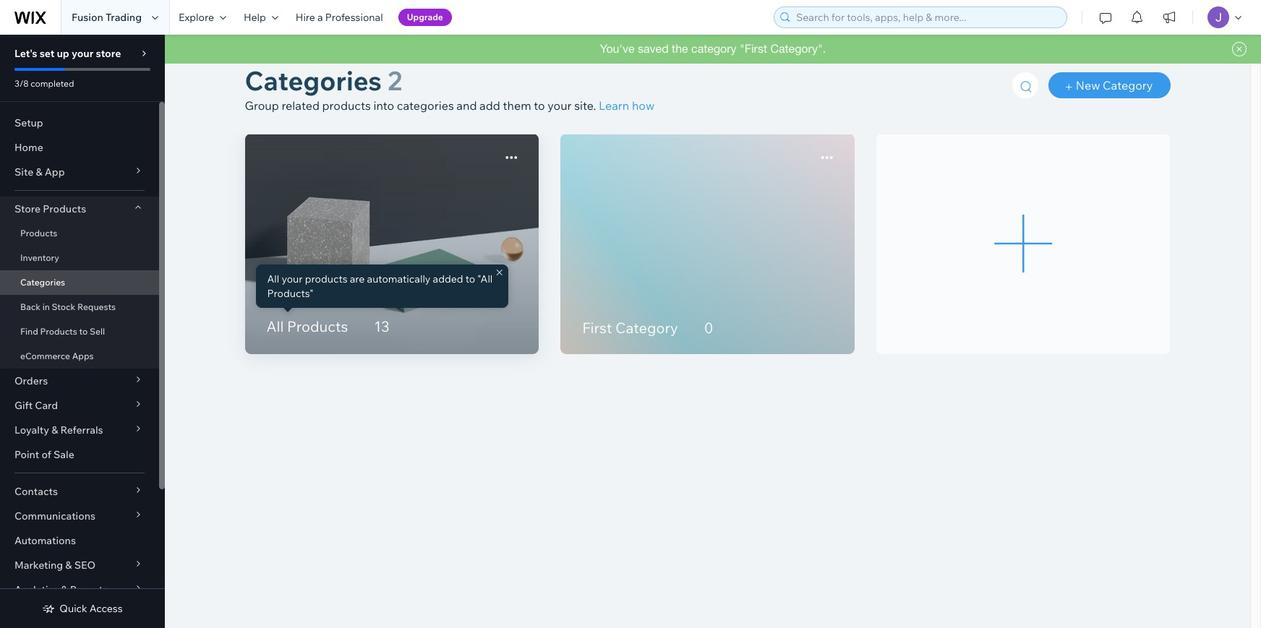 Task type: locate. For each thing, give the bounding box(es) containing it.
gift card
[[14, 399, 58, 412]]

first category
[[582, 319, 678, 337]]

1 vertical spatial to
[[466, 273, 475, 286]]

back
[[20, 302, 40, 312]]

categories down inventory
[[20, 277, 65, 288]]

added
[[433, 273, 463, 286]]

category
[[1103, 78, 1153, 93], [615, 319, 678, 337]]

products
[[322, 98, 371, 113], [305, 273, 348, 286]]

marketing & seo
[[14, 559, 96, 572]]

to right them
[[534, 98, 545, 113]]

"first
[[740, 42, 767, 55]]

& right 'loyalty'
[[51, 424, 58, 437]]

0 vertical spatial products
[[322, 98, 371, 113]]

1 horizontal spatial your
[[282, 273, 303, 286]]

2 vertical spatial your
[[282, 273, 303, 286]]

trading
[[106, 11, 142, 24]]

3/8
[[14, 78, 29, 89]]

store products button
[[0, 197, 159, 221]]

1 horizontal spatial categories
[[245, 64, 382, 97]]

in
[[42, 302, 50, 312]]

products for related
[[322, 98, 371, 113]]

analytics & reports button
[[0, 578, 159, 602]]

set
[[40, 47, 54, 60]]

fusion trading
[[72, 11, 142, 24]]

and
[[457, 98, 477, 113]]

categories
[[397, 98, 454, 113]]

sell
[[90, 326, 105, 337]]

you've saved the category "first category".
[[600, 42, 826, 55]]

products"
[[267, 287, 314, 300]]

1 vertical spatial categories
[[20, 277, 65, 288]]

contacts button
[[0, 479, 159, 504]]

group
[[245, 98, 279, 113]]

gift card button
[[0, 393, 159, 418]]

products down products"
[[287, 317, 348, 336]]

products left "are" at the top left of page
[[305, 273, 348, 286]]

site.
[[574, 98, 596, 113]]

& for site
[[36, 166, 42, 179]]

& for loyalty
[[51, 424, 58, 437]]

to left sell
[[79, 326, 88, 337]]

your left site.
[[548, 98, 572, 113]]

all inside all your products are automatically added to "all products"
[[267, 273, 279, 286]]

stock
[[52, 302, 75, 312]]

3/8 completed
[[14, 78, 74, 89]]

all up products"
[[267, 273, 279, 286]]

0 horizontal spatial your
[[72, 47, 93, 60]]

category right new
[[1103, 78, 1153, 93]]

& for marketing
[[65, 559, 72, 572]]

all down products"
[[266, 317, 284, 336]]

you've
[[600, 42, 635, 55]]

hire
[[296, 11, 315, 24]]

referrals
[[60, 424, 103, 437]]

products up inventory
[[20, 228, 57, 239]]

related
[[282, 98, 320, 113]]

products link
[[0, 221, 159, 246]]

products inside all your products are automatically added to "all products"
[[305, 273, 348, 286]]

category inside new category link
[[1103, 78, 1153, 93]]

site
[[14, 166, 33, 179]]

& right site
[[36, 166, 42, 179]]

professional
[[325, 11, 383, 24]]

0 vertical spatial categories
[[245, 64, 382, 97]]

0 vertical spatial category
[[1103, 78, 1153, 93]]

category
[[691, 42, 737, 55]]

0 vertical spatial all
[[267, 273, 279, 286]]

inventory link
[[0, 246, 159, 270]]

automations
[[14, 534, 76, 547]]

& left seo
[[65, 559, 72, 572]]

communications
[[14, 510, 96, 523]]

setup
[[14, 116, 43, 129]]

&
[[36, 166, 42, 179], [51, 424, 58, 437], [65, 559, 72, 572], [61, 584, 68, 597]]

categories for categories
[[20, 277, 65, 288]]

learn how link
[[599, 98, 655, 113]]

products inside popup button
[[43, 202, 86, 216]]

& for analytics
[[61, 584, 68, 597]]

1 vertical spatial your
[[548, 98, 572, 113]]

2 horizontal spatial your
[[548, 98, 572, 113]]

upgrade
[[407, 12, 443, 22]]

hire a professional link
[[287, 0, 392, 35]]

to left "all
[[466, 273, 475, 286]]

categories up related
[[245, 64, 382, 97]]

to inside all your products are automatically added to "all products"
[[466, 273, 475, 286]]

products for your
[[305, 273, 348, 286]]

0 horizontal spatial category
[[615, 319, 678, 337]]

analytics & reports
[[14, 584, 108, 597]]

sidebar element
[[0, 35, 165, 628]]

2 horizontal spatial to
[[534, 98, 545, 113]]

your right up
[[72, 47, 93, 60]]

1 vertical spatial products
[[305, 273, 348, 286]]

your inside sidebar element
[[72, 47, 93, 60]]

1 horizontal spatial category
[[1103, 78, 1153, 93]]

1 horizontal spatial to
[[466, 273, 475, 286]]

products for store products
[[43, 202, 86, 216]]

gift
[[14, 399, 33, 412]]

of
[[42, 448, 51, 461]]

all
[[267, 273, 279, 286], [266, 317, 284, 336]]

hire a professional
[[296, 11, 383, 24]]

0 vertical spatial your
[[72, 47, 93, 60]]

quick
[[60, 602, 87, 615]]

to
[[534, 98, 545, 113], [466, 273, 475, 286], [79, 326, 88, 337]]

0 horizontal spatial to
[[79, 326, 88, 337]]

products down categories 2
[[322, 98, 371, 113]]

communications button
[[0, 504, 159, 529]]

your
[[72, 47, 93, 60], [548, 98, 572, 113], [282, 273, 303, 286]]

2 vertical spatial to
[[79, 326, 88, 337]]

ecommerce apps link
[[0, 344, 159, 369]]

apps
[[72, 351, 94, 362]]

products up ecommerce apps
[[40, 326, 77, 337]]

category right first
[[615, 319, 678, 337]]

orders
[[14, 375, 48, 388]]

1 vertical spatial all
[[266, 317, 284, 336]]

products for find products to sell
[[40, 326, 77, 337]]

completed
[[31, 78, 74, 89]]

quick access
[[60, 602, 123, 615]]

& up quick
[[61, 584, 68, 597]]

categories
[[245, 64, 382, 97], [20, 277, 65, 288]]

1 vertical spatial category
[[615, 319, 678, 337]]

marketing & seo button
[[0, 553, 159, 578]]

loyalty & referrals
[[14, 424, 103, 437]]

let's set up your store
[[14, 47, 121, 60]]

categories inside sidebar element
[[20, 277, 65, 288]]

0 horizontal spatial categories
[[20, 277, 65, 288]]

orders button
[[0, 369, 159, 393]]

your up products"
[[282, 273, 303, 286]]

app
[[45, 166, 65, 179]]

products up products link
[[43, 202, 86, 216]]



Task type: describe. For each thing, give the bounding box(es) containing it.
analytics
[[14, 584, 59, 597]]

requests
[[77, 302, 116, 312]]

new
[[1076, 78, 1100, 93]]

a
[[318, 11, 323, 24]]

back in stock requests
[[20, 302, 116, 312]]

find products to sell link
[[0, 320, 159, 344]]

seo
[[74, 559, 96, 572]]

all products
[[266, 317, 348, 336]]

into
[[373, 98, 394, 113]]

store
[[14, 202, 41, 216]]

Search for tools, apps, help & more... field
[[792, 7, 1062, 27]]

the
[[672, 42, 688, 55]]

saved
[[638, 42, 669, 55]]

how
[[632, 98, 655, 113]]

ecommerce
[[20, 351, 70, 362]]

new category
[[1076, 78, 1153, 93]]

learn
[[599, 98, 629, 113]]

upgrade button
[[398, 9, 452, 26]]

group related products into categories and add them to your site. learn how
[[245, 98, 655, 113]]

site & app button
[[0, 160, 159, 184]]

to inside sidebar element
[[79, 326, 88, 337]]

fusion
[[72, 11, 103, 24]]

marketing
[[14, 559, 63, 572]]

point
[[14, 448, 39, 461]]

automations link
[[0, 529, 159, 553]]

store
[[96, 47, 121, 60]]

access
[[90, 602, 123, 615]]

let's
[[14, 47, 37, 60]]

explore
[[179, 11, 214, 24]]

categories link
[[0, 270, 159, 295]]

0
[[704, 319, 714, 337]]

all for all your products are automatically added to "all products"
[[267, 273, 279, 286]]

reports
[[70, 584, 108, 597]]

categories for categories 2
[[245, 64, 382, 97]]

contacts
[[14, 485, 58, 498]]

all your products are automatically added to "all products"
[[267, 273, 493, 300]]

setup link
[[0, 111, 159, 135]]

first
[[582, 319, 612, 337]]

loyalty & referrals button
[[0, 418, 159, 443]]

13
[[374, 317, 389, 336]]

back in stock requests link
[[0, 295, 159, 320]]

point of sale
[[14, 448, 74, 461]]

add
[[480, 98, 500, 113]]

them
[[503, 98, 531, 113]]

home link
[[0, 135, 159, 160]]

category for first category
[[615, 319, 678, 337]]

store products
[[14, 202, 86, 216]]

help button
[[235, 0, 287, 35]]

sale
[[54, 448, 74, 461]]

automatically
[[367, 273, 431, 286]]

2
[[388, 64, 402, 97]]

loyalty
[[14, 424, 49, 437]]

site & app
[[14, 166, 65, 179]]

"all
[[478, 273, 493, 286]]

ecommerce apps
[[20, 351, 94, 362]]

help
[[244, 11, 266, 24]]

point of sale link
[[0, 443, 159, 467]]

categories 2
[[245, 64, 402, 97]]

all for all products
[[266, 317, 284, 336]]

quick access button
[[42, 602, 123, 615]]

category for new category
[[1103, 78, 1153, 93]]

inventory
[[20, 252, 59, 263]]

up
[[57, 47, 69, 60]]

card
[[35, 399, 58, 412]]

0 vertical spatial to
[[534, 98, 545, 113]]

your inside all your products are automatically added to "all products"
[[282, 273, 303, 286]]

new category link
[[1048, 72, 1170, 98]]

products for all products
[[287, 317, 348, 336]]

are
[[350, 273, 365, 286]]



Task type: vqa. For each thing, say whether or not it's contained in the screenshot.
"you've saved the category "first category"."
yes



